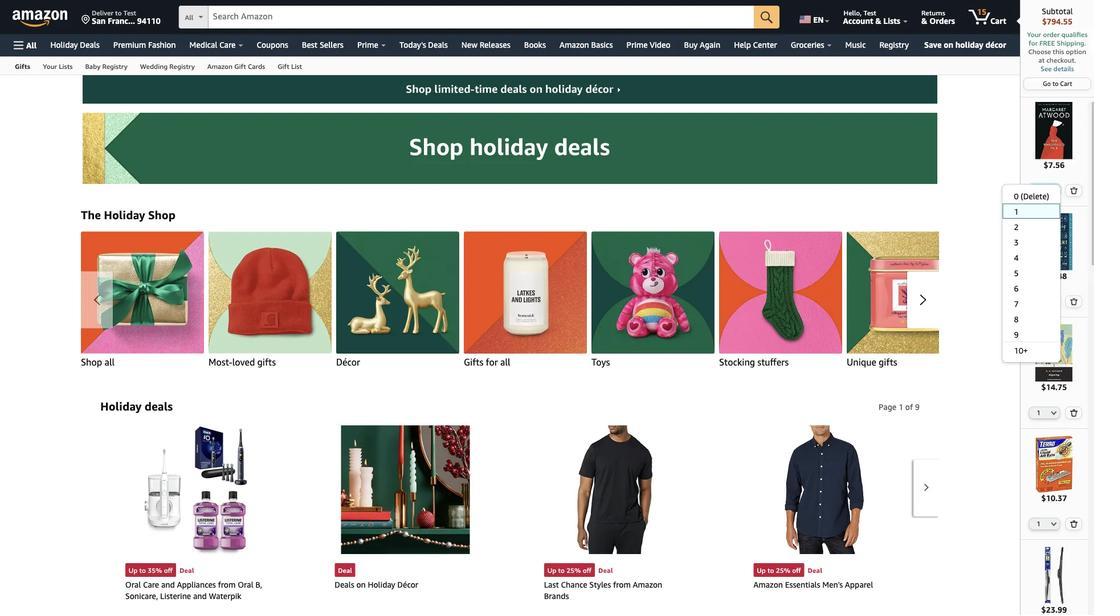 Task type: locate. For each thing, give the bounding box(es) containing it.
option
[[1002, 204, 1060, 219]]

up for oral
[[129, 567, 138, 575]]

1 test from the left
[[124, 9, 136, 17]]

1 horizontal spatial all
[[500, 357, 510, 368]]

care inside the oral care and appliances from oral b, sonicare, listerine and waterpik
[[143, 581, 159, 590]]

0 vertical spatial cart
[[991, 16, 1007, 25]]

3 deal timer from the left
[[808, 567, 895, 575]]

for inside 'link'
[[486, 357, 498, 368]]

3 up from the left
[[757, 567, 766, 575]]

prime left the "video"
[[627, 40, 648, 50]]

1
[[1037, 187, 1041, 194], [899, 403, 903, 412], [1037, 409, 1041, 417], [1037, 521, 1041, 528]]

deals
[[80, 40, 100, 50], [428, 40, 448, 50], [335, 581, 354, 590]]

1 horizontal spatial deal timer
[[599, 567, 686, 575]]

0 vertical spatial care
[[219, 40, 236, 50]]

music
[[846, 40, 866, 50]]

all up medical
[[185, 13, 193, 21]]

holiday
[[956, 40, 984, 49]]

qualifies
[[1062, 30, 1088, 38]]

1 horizontal spatial care
[[219, 40, 236, 50]]

up to 25% off up chance
[[548, 567, 592, 575]]

shipping.
[[1057, 39, 1086, 47]]

deal up the appliances
[[180, 567, 194, 575]]

25% up chance
[[567, 567, 581, 575]]

0 (Delete) The Handmaid&#39;s Tale submit
[[1011, 191, 1053, 202]]

1 horizontal spatial for
[[1029, 39, 1038, 47]]

0 vertical spatial gifts
[[15, 62, 30, 70]]

up to 25% off inside deal: last chance styles from amazon brands; element
[[548, 567, 592, 575]]

to up last
[[558, 567, 565, 575]]

chance
[[561, 581, 587, 590]]

2 from from the left
[[613, 581, 631, 590]]

1 horizontal spatial your
[[1027, 30, 1042, 38]]

registry
[[880, 40, 909, 50], [102, 62, 128, 70], [169, 62, 195, 70]]

your inside 'your order qualifies for free shipping. choose this option at checkout. see details'
[[1027, 30, 1042, 38]]

groceries
[[791, 40, 824, 50]]

0 horizontal spatial oral
[[125, 581, 141, 590]]

1 vertical spatial care
[[143, 581, 159, 590]]

your for your order qualifies for free shipping. choose this option at checkout. see details
[[1027, 30, 1042, 38]]

1 gift from the left
[[234, 62, 246, 70]]

see details link
[[1027, 64, 1089, 73]]

dropdown image for $10.37
[[1051, 522, 1057, 527]]

8 The Handmaid&#39;s Tale submit
[[1011, 313, 1053, 325]]

1 prime from the left
[[357, 40, 378, 50]]

up up amazon essentials men's apparel on the bottom right
[[757, 567, 766, 575]]

up for last
[[548, 567, 556, 575]]

account
[[843, 16, 874, 25]]

1 vertical spatial décor
[[397, 581, 418, 590]]

franc...
[[108, 16, 135, 25]]

2 up to 25% off from the left
[[757, 567, 801, 575]]

gifts for gifts for all
[[464, 357, 484, 368]]

& right 'account'
[[876, 16, 882, 25]]

last chance styles from amazon brands image
[[577, 426, 653, 555]]

groceries link
[[784, 37, 839, 53]]

en link
[[793, 3, 835, 31]]

to inside deal: oral care and appliances from oral b, sonicare, listerine and waterpik; element
[[139, 567, 146, 575]]

books link
[[517, 37, 553, 53]]

amazon right styles
[[633, 581, 662, 590]]

2 off from the left
[[583, 567, 592, 575]]

list
[[291, 62, 302, 70]]

0 horizontal spatial shop
[[81, 357, 102, 368]]

apparel
[[845, 581, 873, 590]]

returns
[[922, 9, 945, 17]]

2 prime from the left
[[627, 40, 648, 50]]

to
[[115, 9, 122, 17], [1053, 80, 1059, 87], [139, 567, 146, 575], [558, 567, 565, 575], [768, 567, 774, 575]]

amazon for amazon essentials men's apparel
[[754, 581, 783, 590]]

gift left cards
[[234, 62, 246, 70]]

gifts right loved
[[257, 357, 276, 368]]

delete image up "terro t300b liquid ant killer, 12 bait stations" image
[[1070, 409, 1078, 417]]

0 horizontal spatial up
[[129, 567, 138, 575]]

up to 25% off for essentials
[[757, 567, 801, 575]]

0 horizontal spatial gifts
[[15, 62, 30, 70]]

off
[[164, 567, 173, 575], [583, 567, 592, 575], [792, 567, 801, 575]]

gifts
[[15, 62, 30, 70], [464, 357, 484, 368]]

2 all from the left
[[500, 357, 510, 368]]

toys
[[592, 357, 610, 368]]

0 horizontal spatial and
[[161, 581, 175, 590]]

0 horizontal spatial for
[[486, 357, 498, 368]]

2 horizontal spatial deal timer
[[808, 567, 895, 575]]

your for your lists
[[43, 62, 57, 70]]

1 horizontal spatial 25%
[[776, 567, 791, 575]]

music link
[[839, 37, 873, 53]]

registry for wedding registry
[[169, 62, 195, 70]]

1 delete image from the top
[[1070, 187, 1078, 194]]

3 off from the left
[[792, 567, 801, 575]]

0 vertical spatial dropdown image
[[1051, 300, 1057, 304]]

shop limited-time deals on holiday decor image
[[83, 75, 938, 104]]

shop all link
[[81, 231, 204, 369]]

registry right wedding
[[169, 62, 195, 70]]

0 vertical spatial for
[[1029, 39, 1038, 47]]

1 deal timer from the left
[[180, 567, 267, 575]]

and down the appliances
[[193, 592, 207, 601]]

1 vertical spatial for
[[486, 357, 498, 368]]

1 horizontal spatial from
[[613, 581, 631, 590]]

delete image
[[1070, 298, 1078, 306]]

& left the orders
[[922, 16, 928, 25]]

0 vertical spatial lists
[[884, 16, 901, 25]]

to up amazon essentials men's apparel on the bottom right
[[768, 567, 774, 575]]

deal timer up apparel
[[808, 567, 895, 575]]

dropdown image down $10.37 at the right
[[1051, 522, 1057, 527]]

1 up "terro t300b liquid ant killer, 12 bait stations" image
[[1037, 409, 1041, 417]]

0 horizontal spatial deals
[[80, 40, 100, 50]]

loved
[[232, 357, 255, 368]]

25% inside deal: amazon essentials men's apparel; element
[[776, 567, 791, 575]]

4 The Handmaid&#39;s Tale submit
[[1011, 252, 1053, 264]]

new releases
[[462, 40, 511, 50]]

from up waterpik
[[218, 581, 236, 590]]

care up sonicare,
[[143, 581, 159, 590]]

today's
[[400, 40, 426, 50]]

test right hello, on the right top of the page
[[864, 9, 876, 17]]

1 horizontal spatial up
[[548, 567, 556, 575]]

amazon left essentials
[[754, 581, 783, 590]]

up to 25% off inside deal: amazon essentials men's apparel; element
[[757, 567, 801, 575]]

1 horizontal spatial oral
[[238, 581, 253, 590]]

to inside deal: amazon essentials men's apparel; element
[[768, 567, 774, 575]]

off inside deal: oral care and appliances from oral b, sonicare, listerine and waterpik; element
[[164, 567, 173, 575]]

all
[[105, 357, 115, 368], [500, 357, 510, 368]]

1 gifts from the left
[[257, 357, 276, 368]]

brands
[[544, 592, 569, 601]]

& for account
[[876, 16, 882, 25]]

oral care and appliances from oral b, sonicare, listerine and waterpik image
[[144, 426, 248, 555]]

cart right the 15
[[991, 16, 1007, 25]]

All search field
[[179, 6, 780, 30]]

décor link
[[336, 231, 459, 369]]

and up the listerine
[[161, 581, 175, 590]]

up to 25% off up essentials
[[757, 567, 801, 575]]

3 deal from the left
[[599, 567, 613, 575]]

2 vertical spatial delete image
[[1070, 521, 1078, 528]]

gifts link
[[9, 57, 37, 75]]

registry down "account & lists"
[[880, 40, 909, 50]]

1 vertical spatial on
[[356, 581, 366, 590]]

2 gifts from the left
[[879, 357, 898, 368]]

&
[[876, 16, 882, 25], [922, 16, 928, 25]]

amazon for amazon gift cards
[[207, 62, 233, 70]]

gift left list
[[278, 62, 289, 70]]

baby registry link
[[79, 57, 134, 75]]

1 horizontal spatial test
[[864, 9, 876, 17]]

1 horizontal spatial off
[[583, 567, 592, 575]]

1 horizontal spatial all
[[185, 13, 193, 21]]

2 horizontal spatial deals
[[428, 40, 448, 50]]

all button
[[9, 34, 42, 56]]

0 horizontal spatial all
[[26, 40, 37, 50]]

peak silicone plus windshield wiper blade, 22-inch (pack of 1) image
[[1026, 547, 1083, 604]]

1 25% from the left
[[567, 567, 581, 575]]

1 horizontal spatial décor
[[397, 581, 418, 590]]

0 horizontal spatial from
[[218, 581, 236, 590]]

0 horizontal spatial all
[[105, 357, 115, 368]]

1 from from the left
[[218, 581, 236, 590]]

0 vertical spatial all
[[185, 13, 193, 21]]

0 horizontal spatial off
[[164, 567, 173, 575]]

1 horizontal spatial lists
[[884, 16, 901, 25]]

deal up "deals on holiday décor"
[[338, 567, 352, 575]]

to inside deal: last chance styles from amazon brands; element
[[558, 567, 565, 575]]

registry for baby registry
[[102, 62, 128, 70]]

test left 94110‌ in the top of the page
[[124, 9, 136, 17]]

up inside deal: last chance styles from amazon brands; element
[[548, 567, 556, 575]]

0 horizontal spatial registry
[[102, 62, 128, 70]]

toys link
[[592, 231, 715, 369]]

deal timer up waterpik
[[180, 567, 267, 575]]

new
[[462, 40, 478, 50]]

1 vertical spatial gifts
[[464, 357, 484, 368]]

0 horizontal spatial décor
[[336, 357, 360, 368]]

dropdown image
[[1051, 300, 1057, 304], [1051, 411, 1057, 415], [1051, 522, 1057, 527]]

gift
[[234, 62, 246, 70], [278, 62, 289, 70]]

up left the 35%
[[129, 567, 138, 575]]

Search Amazon text field
[[208, 6, 754, 28]]

navigation navigation
[[0, 0, 1094, 616]]

dropdown image down $14.75
[[1051, 411, 1057, 415]]

your
[[1027, 30, 1042, 38], [43, 62, 57, 70]]

4 deal from the left
[[808, 567, 822, 575]]

dropdown image for $14.75
[[1051, 411, 1057, 415]]

care up amazon gift cards link
[[219, 40, 236, 50]]

1 all from the left
[[105, 357, 115, 368]]

and
[[161, 581, 175, 590], [193, 592, 207, 601]]

1 horizontal spatial registry
[[169, 62, 195, 70]]

amazon inside 'link'
[[754, 581, 783, 590]]

dropdown image left delete icon
[[1051, 300, 1057, 304]]

on inside navigation
[[944, 40, 954, 49]]

1 up from the left
[[129, 567, 138, 575]]

cart down details
[[1060, 80, 1073, 87]]

delete image up peak silicone plus windshield wiper blade, 22-inch (pack of 1) on the bottom right of the page
[[1070, 521, 1078, 528]]

2 deal from the left
[[338, 567, 352, 575]]

prime right sellers
[[357, 40, 378, 50]]

deal timer up the last chance styles from amazon brands link
[[599, 567, 686, 575]]

from inside the oral care and appliances from oral b, sonicare, listerine and waterpik
[[218, 581, 236, 590]]

décor
[[336, 357, 360, 368], [397, 581, 418, 590]]

1 deal from the left
[[180, 567, 194, 575]]

subtotal $794.55
[[1042, 7, 1073, 26]]

2 up from the left
[[548, 567, 556, 575]]

on for holiday
[[944, 40, 954, 49]]

most-loved gifts link
[[209, 231, 332, 369]]

0 vertical spatial delete image
[[1070, 187, 1078, 194]]

to left the 35%
[[139, 567, 146, 575]]

stocking stuffers image
[[719, 231, 842, 355]]

premium fashion
[[113, 40, 176, 50]]

1 for $7.56
[[1037, 187, 1041, 194]]

1 vertical spatial your
[[43, 62, 57, 70]]

premium
[[113, 40, 146, 50]]

1 horizontal spatial and
[[193, 592, 207, 601]]

lists up registry link
[[884, 16, 901, 25]]

shop holiday deals image
[[83, 113, 938, 184]]

2 vertical spatial dropdown image
[[1051, 522, 1057, 527]]

0 horizontal spatial gifts
[[257, 357, 276, 368]]

gifts inside 'link'
[[464, 357, 484, 368]]

help
[[734, 40, 751, 50]]

your up free
[[1027, 30, 1042, 38]]

from right styles
[[613, 581, 631, 590]]

delete image
[[1070, 187, 1078, 194], [1070, 409, 1078, 417], [1070, 521, 1078, 528]]

gifts for all link
[[464, 231, 587, 369]]

amazon image
[[13, 10, 68, 27]]

5 The Handmaid&#39;s Tale submit
[[1011, 267, 1053, 279]]

oral
[[125, 581, 141, 590], [238, 581, 253, 590]]

test inside deliver to test san franc... 94110‌
[[124, 9, 136, 17]]

prime for prime
[[357, 40, 378, 50]]

shop inside list
[[81, 357, 102, 368]]

25%
[[567, 567, 581, 575], [776, 567, 791, 575]]

1 up peak silicone plus windshield wiper blade, 22-inch (pack of 1) on the bottom right of the page
[[1037, 521, 1041, 528]]

malgudi days (penguin classics) image
[[1026, 325, 1083, 382]]

0 horizontal spatial your
[[43, 62, 57, 70]]

care for medical
[[219, 40, 236, 50]]

to right deliver in the top of the page
[[115, 9, 122, 17]]

most-loved gifts image
[[209, 231, 332, 355]]

deal timer
[[180, 567, 267, 575], [599, 567, 686, 575], [808, 567, 895, 575]]

1 horizontal spatial &
[[922, 16, 928, 25]]

amazon left the basics
[[560, 40, 589, 50]]

2 oral from the left
[[238, 581, 253, 590]]

3 dropdown image from the top
[[1051, 522, 1057, 527]]

amazon essentials men's apparel link
[[754, 580, 895, 591]]

25% up essentials
[[776, 567, 791, 575]]

deal up styles
[[599, 567, 613, 575]]

deal up amazon essentials men's apparel on the bottom right
[[808, 567, 822, 575]]

off right the 35%
[[164, 567, 173, 575]]

deal timer inside deal: amazon essentials men's apparel; element
[[808, 567, 895, 575]]

0 vertical spatial your
[[1027, 30, 1042, 38]]

oral left b,
[[238, 581, 253, 590]]

up up last
[[548, 567, 556, 575]]

list
[[81, 231, 1094, 369]]

shop all image
[[81, 231, 204, 355]]

amazon down medical care link
[[207, 62, 233, 70]]

0 horizontal spatial prime
[[357, 40, 378, 50]]

basics
[[591, 40, 613, 50]]

most-
[[209, 357, 232, 368]]

this
[[1053, 48, 1064, 56]]

up
[[129, 567, 138, 575], [548, 567, 556, 575], [757, 567, 766, 575]]

0 horizontal spatial lists
[[59, 62, 73, 70]]

1 vertical spatial delete image
[[1070, 409, 1078, 417]]

for inside 'your order qualifies for free shipping. choose this option at checkout. see details'
[[1029, 39, 1038, 47]]

& inside returns & orders
[[922, 16, 928, 25]]

1 horizontal spatial prime
[[627, 40, 648, 50]]

2 deal timer from the left
[[599, 567, 686, 575]]

2 delete image from the top
[[1070, 409, 1078, 417]]

$794.55
[[1042, 17, 1073, 26]]

details
[[1054, 65, 1074, 73]]

previous rounded image
[[93, 294, 100, 306]]

lists
[[884, 16, 901, 25], [59, 62, 73, 70]]

lists down holiday deals link
[[59, 62, 73, 70]]

10+ The Handmaid&#39;s Tale submit
[[1011, 345, 1053, 357]]

registry right baby
[[102, 62, 128, 70]]

oral up sonicare,
[[125, 581, 141, 590]]

up to 25% off
[[548, 567, 592, 575], [757, 567, 801, 575]]

again
[[700, 40, 721, 50]]

2 horizontal spatial off
[[792, 567, 801, 575]]

gifts inside navigation navigation
[[15, 62, 30, 70]]

holiday inside navigation navigation
[[50, 40, 78, 50]]

listerine
[[160, 592, 191, 601]]

1 for $10.37
[[1037, 521, 1041, 528]]

cart
[[991, 16, 1007, 25], [1060, 80, 1073, 87]]

delete image right dropdown icon
[[1070, 187, 1078, 194]]

san
[[92, 16, 106, 25]]

0 horizontal spatial test
[[124, 9, 136, 17]]

0 horizontal spatial up to 25% off
[[548, 567, 592, 575]]

the
[[81, 208, 101, 222]]

1 vertical spatial all
[[26, 40, 37, 50]]

up inside deal: oral care and appliances from oral b, sonicare, listerine and waterpik; element
[[129, 567, 138, 575]]

option
[[1066, 48, 1087, 56]]

off inside deal: amazon essentials men's apparel; element
[[792, 567, 801, 575]]

1 off from the left
[[164, 567, 173, 575]]

up inside deal: amazon essentials men's apparel; element
[[757, 567, 766, 575]]

0 horizontal spatial gift
[[234, 62, 246, 70]]

2 horizontal spatial up
[[757, 567, 766, 575]]

deals on holiday décor image
[[341, 426, 470, 555]]

3 delete image from the top
[[1070, 521, 1078, 528]]

0 horizontal spatial &
[[876, 16, 882, 25]]

deals for holiday deals
[[80, 40, 100, 50]]

None submit
[[754, 6, 780, 28], [1066, 185, 1082, 196], [1066, 296, 1082, 308], [1066, 407, 1082, 419], [1066, 519, 1082, 530], [754, 6, 780, 28], [1066, 185, 1082, 196], [1066, 296, 1082, 308], [1066, 407, 1082, 419], [1066, 519, 1082, 530]]

2 horizontal spatial registry
[[880, 40, 909, 50]]

25% inside deal: last chance styles from amazon brands; element
[[567, 567, 581, 575]]

1 horizontal spatial on
[[944, 40, 954, 49]]

0 horizontal spatial deal timer
[[180, 567, 267, 575]]

deals on holiday décor link
[[335, 580, 476, 591]]

1 vertical spatial cart
[[1060, 80, 1073, 87]]

the handmaid&#39;s tale image
[[1026, 102, 1083, 159]]

care inside navigation navigation
[[219, 40, 236, 50]]

0 vertical spatial shop
[[148, 208, 176, 222]]

coupons link
[[250, 37, 295, 53]]

last chance styles from amazon brands link
[[544, 580, 686, 602]]

1 & from the left
[[876, 16, 882, 25]]

gifts
[[257, 357, 276, 368], [879, 357, 898, 368]]

1 up to 25% off from the left
[[548, 567, 592, 575]]

off up essentials
[[792, 567, 801, 575]]

test
[[124, 9, 136, 17], [864, 9, 876, 17]]

deal timer inside deal: last chance styles from amazon brands; element
[[599, 567, 686, 575]]

1 horizontal spatial deals
[[335, 581, 354, 590]]

care for oral
[[143, 581, 159, 590]]

deliver to test san franc... 94110‌
[[92, 9, 161, 25]]

your right gifts link
[[43, 62, 57, 70]]

1 horizontal spatial gifts
[[464, 357, 484, 368]]

all up gifts link
[[26, 40, 37, 50]]

deal timer inside deal: oral care and appliances from oral b, sonicare, listerine and waterpik; element
[[180, 567, 267, 575]]

list box
[[1002, 188, 1060, 358]]

the midnight library: a gma book club pick (a novel) image
[[1026, 213, 1083, 271]]

2 dropdown image from the top
[[1051, 411, 1057, 415]]

1 horizontal spatial up to 25% off
[[757, 567, 801, 575]]

amazon basics
[[560, 40, 613, 50]]

delete image for $10.37
[[1070, 521, 1078, 528]]

1 vertical spatial dropdown image
[[1051, 411, 1057, 415]]

2 test from the left
[[864, 9, 876, 17]]

1 horizontal spatial gifts
[[879, 357, 898, 368]]

styles
[[589, 581, 611, 590]]

2 & from the left
[[922, 16, 928, 25]]

gift list link
[[271, 57, 308, 75]]

1 left dropdown icon
[[1037, 187, 1041, 194]]

off up chance
[[583, 567, 592, 575]]

0 horizontal spatial 25%
[[567, 567, 581, 575]]

prime link
[[350, 37, 393, 53]]

gifts right 'unique'
[[879, 357, 898, 368]]

0 vertical spatial on
[[944, 40, 954, 49]]

0 horizontal spatial care
[[143, 581, 159, 590]]

amazon essentials men's apparel
[[754, 581, 873, 590]]

1 vertical spatial shop
[[81, 357, 102, 368]]

amazon inside "link"
[[560, 40, 589, 50]]

1 horizontal spatial gift
[[278, 62, 289, 70]]

0 horizontal spatial on
[[356, 581, 366, 590]]

9
[[915, 403, 920, 412]]

0 vertical spatial décor
[[336, 357, 360, 368]]

choose
[[1029, 48, 1051, 56]]

25% for chance
[[567, 567, 581, 575]]

2 25% from the left
[[776, 567, 791, 575]]

off inside deal: last chance styles from amazon brands; element
[[583, 567, 592, 575]]

1 dropdown image from the top
[[1051, 300, 1057, 304]]



Task type: vqa. For each thing, say whether or not it's contained in the screenshot.
$8.99 ADD
no



Task type: describe. For each thing, give the bounding box(es) containing it.
medical care
[[190, 40, 236, 50]]

order
[[1043, 30, 1060, 38]]

sonicare,
[[125, 592, 158, 601]]

deal: amazon essentials men's apparel; element
[[749, 421, 900, 595]]

$10.37
[[1042, 494, 1067, 503]]

9 The Handmaid&#39;s Tale submit
[[1011, 329, 1053, 341]]

1 vertical spatial and
[[193, 592, 207, 601]]

at
[[1039, 56, 1045, 64]]

best sellers link
[[295, 37, 350, 53]]

terro t300b liquid ant killer, 12 bait stations image
[[1026, 436, 1083, 493]]

delete image for $14.75
[[1070, 409, 1078, 417]]

décor image
[[336, 231, 459, 355]]

waterpik
[[209, 592, 242, 601]]

3 The Handmaid&#39;s Tale submit
[[1011, 237, 1053, 249]]

page 1 of 9
[[879, 403, 920, 412]]

men's
[[823, 581, 843, 590]]

amazon inside the last chance styles from amazon brands
[[633, 581, 662, 590]]

25% for essentials
[[776, 567, 791, 575]]

gifts for gifts
[[15, 62, 30, 70]]

page
[[879, 403, 897, 412]]

buy again
[[684, 40, 721, 50]]

best sellers
[[302, 40, 344, 50]]

unique gifts image
[[847, 231, 970, 355]]

0 vertical spatial and
[[161, 581, 175, 590]]

deal for oral
[[180, 567, 194, 575]]

deals for today's deals
[[428, 40, 448, 50]]

deals
[[145, 400, 173, 413]]

go to cart
[[1043, 80, 1073, 87]]

35%
[[148, 567, 162, 575]]

orders
[[930, 16, 955, 25]]

today's deals link
[[393, 37, 455, 53]]

& for returns
[[922, 16, 928, 25]]

oral care and appliances from oral b, sonicare, listerine and waterpik link
[[125, 580, 267, 602]]

save on holiday décor
[[925, 40, 1007, 49]]

sellers
[[320, 40, 344, 50]]

deal for last
[[599, 567, 613, 575]]

fashion
[[148, 40, 176, 50]]

hello, test
[[844, 9, 876, 17]]

help center
[[734, 40, 777, 50]]

wedding
[[140, 62, 168, 70]]

essentials
[[785, 581, 821, 590]]

up to 35% off
[[129, 567, 173, 575]]

save
[[925, 40, 942, 49]]

of
[[906, 403, 913, 412]]

deals on holiday décor
[[335, 581, 418, 590]]

deal: oral care and appliances from oral b, sonicare, listerine and waterpik; element
[[121, 421, 271, 607]]

all inside button
[[26, 40, 37, 50]]

to inside deliver to test san franc... 94110‌
[[115, 9, 122, 17]]

wedding registry
[[140, 62, 195, 70]]

from inside the last chance styles from amazon brands
[[613, 581, 631, 590]]

last
[[544, 581, 559, 590]]

1 oral from the left
[[125, 581, 141, 590]]

amazon gift cards link
[[201, 57, 271, 75]]

holiday deals
[[100, 400, 173, 413]]

all inside search box
[[185, 13, 193, 21]]

medical care link
[[183, 37, 250, 53]]

deal for amazon
[[808, 567, 822, 575]]

$23.99
[[1042, 605, 1067, 615]]

account & lists
[[843, 16, 901, 25]]

deliver
[[92, 9, 113, 17]]

amazon basics link
[[553, 37, 620, 53]]

b,
[[256, 581, 262, 590]]

0 horizontal spatial cart
[[991, 16, 1007, 25]]

gifts inside "link"
[[879, 357, 898, 368]]

1 vertical spatial lists
[[59, 62, 73, 70]]

deal timer for from
[[180, 567, 267, 575]]

the holiday shop
[[81, 208, 176, 222]]

7 The Handmaid&#39;s Tale submit
[[1011, 298, 1053, 310]]

off for essentials
[[792, 567, 801, 575]]

off for care
[[164, 567, 173, 575]]

to for last chance styles from amazon brands
[[558, 567, 565, 575]]

stocking stuffers link
[[719, 231, 842, 369]]

2 gift from the left
[[278, 62, 289, 70]]

deal timer for amazon
[[599, 567, 686, 575]]

1 horizontal spatial shop
[[148, 208, 176, 222]]

holiday deals
[[50, 40, 100, 50]]

your lists link
[[37, 57, 79, 75]]

deal: deals on holiday décor ; element
[[330, 421, 481, 595]]

2 The Handmaid&#39;s Tale submit
[[1011, 221, 1053, 233]]

hello,
[[844, 9, 862, 17]]

$14.75
[[1042, 383, 1067, 392]]

1 for $14.75
[[1037, 409, 1041, 417]]

to right go
[[1053, 80, 1059, 87]]

books
[[524, 40, 546, 50]]

amazon for amazon basics
[[560, 40, 589, 50]]

next rounded image
[[920, 294, 927, 306]]

medical
[[190, 40, 217, 50]]

up for amazon
[[757, 567, 766, 575]]

list containing shop all
[[81, 231, 1094, 369]]

dropdown image
[[1051, 188, 1057, 193]]

registry link
[[873, 37, 916, 53]]

appliances
[[177, 581, 216, 590]]

dropdown image for $13.48
[[1051, 300, 1057, 304]]

up to 25% off for chance
[[548, 567, 592, 575]]

on for holiday
[[356, 581, 366, 590]]

best
[[302, 40, 318, 50]]

cards
[[248, 62, 265, 70]]

unique gifts link
[[847, 231, 970, 369]]

go to cart link
[[1024, 78, 1091, 89]]

next image
[[923, 484, 930, 492]]

stocking stuffers
[[719, 357, 789, 368]]

stuffers
[[758, 357, 789, 368]]

delete image for $7.56
[[1070, 187, 1078, 194]]

gifts for all image
[[464, 231, 587, 355]]

gift list
[[278, 62, 302, 70]]

to for oral care and appliances from oral b, sonicare, listerine and waterpik
[[139, 567, 146, 575]]

go
[[1043, 80, 1051, 87]]

amazon essentials men's apparel image
[[785, 426, 864, 555]]

to for amazon essentials men's apparel
[[768, 567, 774, 575]]

last chance styles from amazon brands
[[544, 581, 662, 601]]

releases
[[480, 40, 511, 50]]

checkout.
[[1047, 56, 1076, 64]]

stocking
[[719, 357, 755, 368]]

1 The Handmaid&#39;s Tale submit
[[1011, 206, 1053, 218]]

off for chance
[[583, 567, 592, 575]]

prime for prime video
[[627, 40, 648, 50]]

94110‌
[[137, 16, 161, 25]]

toys image
[[592, 231, 715, 355]]

buy
[[684, 40, 698, 50]]

returns & orders
[[922, 9, 955, 25]]

deal: last chance styles from amazon brands; element
[[540, 421, 690, 607]]

save on holiday décor link
[[920, 38, 1011, 52]]

amazon gift cards
[[207, 62, 265, 70]]

center
[[753, 40, 777, 50]]

today's deals
[[400, 40, 448, 50]]

décor inside list
[[336, 357, 360, 368]]

subtotal
[[1042, 7, 1073, 16]]

6 The Handmaid&#39;s Tale submit
[[1011, 283, 1053, 295]]

most-loved gifts
[[209, 357, 276, 368]]

all inside 'link'
[[500, 357, 510, 368]]

1 left the of
[[899, 403, 903, 412]]

1 horizontal spatial cart
[[1060, 80, 1073, 87]]

décor
[[986, 40, 1007, 49]]

baby registry
[[85, 62, 128, 70]]



